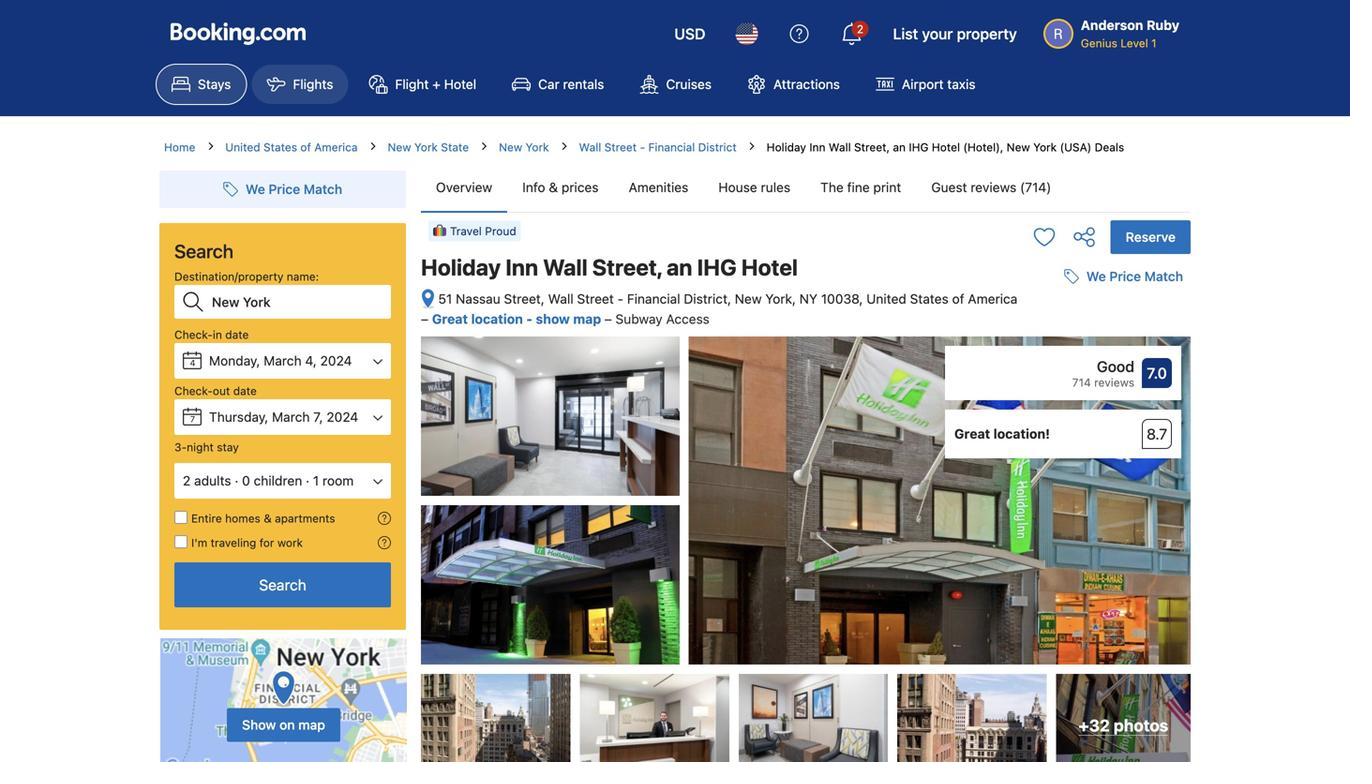 Task type: locate. For each thing, give the bounding box(es) containing it.
march left 4,
[[264, 353, 302, 369]]

price
[[269, 182, 300, 197], [1110, 269, 1142, 284]]

york,
[[766, 291, 796, 307]]

1 vertical spatial hotel
[[932, 141, 961, 154]]

date right out
[[233, 385, 257, 398]]

ihg down "airport"
[[909, 141, 929, 154]]

holiday up rules in the top right of the page
[[767, 141, 807, 154]]

& right info
[[549, 180, 558, 195]]

0 horizontal spatial we price match button
[[216, 173, 350, 206]]

price down "reserve" button at top right
[[1110, 269, 1142, 284]]

march for thursday,
[[272, 410, 310, 425]]

an for holiday inn wall street, an ihg hotel (hotel), new york (usa) deals
[[894, 141, 906, 154]]

1 left room
[[313, 473, 319, 489]]

0 vertical spatial we
[[246, 182, 265, 197]]

1 vertical spatial check-
[[174, 385, 213, 398]]

for
[[1143, 139, 1158, 152], [260, 537, 274, 550]]

2 adults · 0 children · 1 room
[[183, 473, 354, 489]]

show
[[242, 718, 276, 733]]

york up info
[[526, 141, 549, 154]]

2 for 2
[[857, 23, 864, 36]]

check- up 4
[[174, 328, 213, 341]]

an up print
[[894, 141, 906, 154]]

guest reviews (714)
[[932, 180, 1052, 195]]

1 vertical spatial of
[[953, 291, 965, 307]]

0 vertical spatial holiday
[[767, 141, 807, 154]]

amenities
[[629, 180, 689, 195]]

we price match down "reserve" button at top right
[[1087, 269, 1184, 284]]

hotel right +
[[444, 76, 477, 92]]

0 vertical spatial reviews
[[971, 180, 1017, 195]]

1 – from the left
[[421, 312, 429, 327]]

2024 right 4,
[[320, 353, 352, 369]]

york inside the new york state link
[[415, 141, 438, 154]]

inn for holiday inn wall street, an ihg hotel (hotel), new york (usa) deals
[[810, 141, 826, 154]]

we price match button down "reserve" button at top right
[[1057, 260, 1191, 294]]

1 vertical spatial street,
[[593, 254, 662, 281]]

1 horizontal spatial -
[[618, 291, 624, 307]]

out
[[213, 385, 230, 398]]

an
[[894, 141, 906, 154], [667, 254, 693, 281]]

1 vertical spatial reviews
[[1095, 376, 1135, 389]]

1 horizontal spatial ·
[[306, 473, 310, 489]]

hotel left (hotel),
[[932, 141, 961, 154]]

0 vertical spatial united
[[225, 141, 260, 154]]

0 vertical spatial states
[[264, 141, 297, 154]]

(714)
[[1021, 180, 1052, 195]]

& right 'homes'
[[264, 512, 272, 525]]

we down united states of america link
[[246, 182, 265, 197]]

york left state
[[415, 141, 438, 154]]

2 vertical spatial hotel
[[742, 254, 798, 281]]

info & prices
[[523, 180, 599, 195]]

united right 10038,
[[867, 291, 907, 307]]

0 horizontal spatial great
[[432, 312, 468, 327]]

2 adults · 0 children · 1 room button
[[174, 463, 391, 499]]

1 horizontal spatial reviews
[[1095, 376, 1135, 389]]

– down click to open map view icon
[[421, 312, 429, 327]]

overview link
[[421, 163, 508, 212]]

(usa)
[[1061, 141, 1092, 154]]

1 horizontal spatial states
[[911, 291, 949, 307]]

0 horizontal spatial search
[[174, 240, 234, 262]]

new right state
[[499, 141, 523, 154]]

2 check- from the top
[[174, 385, 213, 398]]

1 vertical spatial we price match
[[1087, 269, 1184, 284]]

ihg for holiday inn wall street, an ihg hotel
[[698, 254, 737, 281]]

we up good
[[1087, 269, 1107, 284]]

1 horizontal spatial we
[[1087, 269, 1107, 284]]

search section
[[152, 156, 414, 763]]

america down flights
[[314, 141, 358, 154]]

scored 8.7 element
[[1143, 419, 1173, 450]]

1 vertical spatial we price match button
[[1057, 260, 1191, 294]]

an up district,
[[667, 254, 693, 281]]

1 horizontal spatial &
[[549, 180, 558, 195]]

we price match inside search section
[[246, 182, 343, 197]]

holiday for holiday inn wall street, an ihg hotel (hotel), new york (usa) deals
[[767, 141, 807, 154]]

info & prices link
[[508, 163, 614, 212]]

great
[[432, 312, 468, 327], [955, 427, 991, 442]]

0 vertical spatial street
[[605, 141, 637, 154]]

match inside search section
[[304, 182, 343, 197]]

1 horizontal spatial inn
[[810, 141, 826, 154]]

0 vertical spatial match
[[304, 182, 343, 197]]

united inside 51 nassau street, wall street - financial district, new york, ny 10038, united states of america – great location - show map – subway access
[[867, 291, 907, 307]]

0 horizontal spatial of
[[301, 141, 311, 154]]

ihg for holiday inn wall street, an ihg hotel (hotel), new york (usa) deals
[[909, 141, 929, 154]]

night
[[187, 441, 214, 454]]

2 vertical spatial 1
[[313, 473, 319, 489]]

match down "reserve" button at top right
[[1145, 269, 1184, 284]]

0 vertical spatial hotel
[[444, 76, 477, 92]]

– left subway
[[605, 312, 612, 327]]

1 horizontal spatial york
[[526, 141, 549, 154]]

york left '(usa)' at the top right of page
[[1034, 141, 1057, 154]]

0 horizontal spatial map
[[299, 718, 325, 733]]

great location - show map button
[[432, 312, 605, 327]]

1 horizontal spatial united
[[867, 291, 907, 307]]

we price match down united states of america link
[[246, 182, 343, 197]]

1 horizontal spatial match
[[1145, 269, 1184, 284]]

0 horizontal spatial states
[[264, 141, 297, 154]]

1 vertical spatial united
[[867, 291, 907, 307]]

0 vertical spatial we price match
[[246, 182, 343, 197]]

1 vertical spatial 2024
[[327, 410, 359, 425]]

1 left guest
[[1161, 139, 1166, 152]]

2 left list
[[857, 23, 864, 36]]

1 vertical spatial map
[[299, 718, 325, 733]]

deals
[[1095, 141, 1125, 154]]

holiday for holiday inn wall street, an ihg hotel
[[421, 254, 501, 281]]

new left state
[[388, 141, 411, 154]]

reviews down (hotel),
[[971, 180, 1017, 195]]

for inside search section
[[260, 537, 274, 550]]

0 horizontal spatial &
[[264, 512, 272, 525]]

1 horizontal spatial 2
[[857, 23, 864, 36]]

0 vertical spatial we price match button
[[216, 173, 350, 206]]

1 vertical spatial inn
[[506, 254, 539, 281]]

2 york from the left
[[526, 141, 549, 154]]

ny
[[800, 291, 818, 307]]

united
[[225, 141, 260, 154], [867, 291, 907, 307]]

cruises
[[666, 76, 712, 92]]

street down holiday inn wall street, an ihg hotel
[[577, 291, 614, 307]]

1 vertical spatial match
[[1145, 269, 1184, 284]]

1 right level at top right
[[1152, 37, 1157, 50]]

1 horizontal spatial hotel
[[742, 254, 798, 281]]

search button
[[174, 563, 391, 608]]

map right on
[[299, 718, 325, 733]]

flight
[[395, 76, 429, 92]]

great down 51
[[432, 312, 468, 327]]

check-in date
[[174, 328, 249, 341]]

- up amenities
[[640, 141, 646, 154]]

united right home
[[225, 141, 260, 154]]

travel proud
[[450, 225, 517, 238]]

1 horizontal spatial –
[[605, 312, 612, 327]]

0 vertical spatial check-
[[174, 328, 213, 341]]

2 horizontal spatial 1
[[1161, 139, 1166, 152]]

0 horizontal spatial street,
[[504, 291, 545, 307]]

+32 photos link
[[1057, 675, 1191, 763]]

1 horizontal spatial ihg
[[909, 141, 929, 154]]

1 vertical spatial search
[[259, 577, 307, 594]]

search up destination/property
[[174, 240, 234, 262]]

1 vertical spatial great
[[955, 427, 991, 442]]

1 horizontal spatial 1
[[1152, 37, 1157, 50]]

0 vertical spatial america
[[314, 141, 358, 154]]

guest reviews (714) link
[[917, 163, 1067, 212]]

district,
[[684, 291, 732, 307]]

& inside search section
[[264, 512, 272, 525]]

1 horizontal spatial for
[[1143, 139, 1158, 152]]

0 vertical spatial inn
[[810, 141, 826, 154]]

0 vertical spatial ihg
[[909, 141, 929, 154]]

1 vertical spatial &
[[264, 512, 272, 525]]

work
[[278, 537, 303, 550]]

0 horizontal spatial 1
[[313, 473, 319, 489]]

holiday up 51
[[421, 254, 501, 281]]

entire
[[191, 512, 222, 525]]

match down united states of america link
[[304, 182, 343, 197]]

home
[[164, 141, 195, 154]]

street, up great location - show map button at the top of the page
[[504, 291, 545, 307]]

financial up amenities
[[649, 141, 695, 154]]

march
[[264, 353, 302, 369], [272, 410, 310, 425]]

· left 0
[[235, 473, 239, 489]]

price down united states of america link
[[269, 182, 300, 197]]

1 horizontal spatial great
[[955, 427, 991, 442]]

info
[[523, 180, 546, 195]]

0 vertical spatial for
[[1143, 139, 1158, 152]]

rentals
[[563, 76, 605, 92]]

new inside 51 nassau street, wall street - financial district, new york, ny 10038, united states of america – great location - show map – subway access
[[735, 291, 762, 307]]

reviews down good
[[1095, 376, 1135, 389]]

we price match button down united states of america link
[[216, 173, 350, 206]]

2 horizontal spatial -
[[640, 141, 646, 154]]

0 horizontal spatial price
[[269, 182, 300, 197]]

check- down 4
[[174, 385, 213, 398]]

1 check- from the top
[[174, 328, 213, 341]]

inn up the the
[[810, 141, 826, 154]]

we
[[246, 182, 265, 197], [1087, 269, 1107, 284]]

for right "only"
[[1143, 139, 1158, 152]]

flights
[[293, 76, 333, 92]]

booking.com image
[[171, 23, 306, 45]]

1 vertical spatial holiday
[[421, 254, 501, 281]]

states right 10038,
[[911, 291, 949, 307]]

the fine print
[[821, 180, 902, 195]]

1 york from the left
[[415, 141, 438, 154]]

anderson ruby genius level 1
[[1081, 17, 1180, 50]]

1 vertical spatial states
[[911, 291, 949, 307]]

we price match button
[[216, 173, 350, 206], [1057, 260, 1191, 294]]

2 left adults
[[183, 473, 191, 489]]

2
[[857, 23, 864, 36], [183, 473, 191, 489]]

inn
[[810, 141, 826, 154], [506, 254, 539, 281]]

7.0
[[1148, 365, 1168, 382]]

1 horizontal spatial price
[[1110, 269, 1142, 284]]

traveling
[[211, 537, 256, 550]]

fine
[[848, 180, 870, 195]]

2 vertical spatial -
[[527, 312, 533, 327]]

ihg up district,
[[698, 254, 737, 281]]

car rentals
[[539, 76, 605, 92]]

1 horizontal spatial holiday
[[767, 141, 807, 154]]

scored 7 element
[[1143, 359, 1173, 389]]

- left show
[[527, 312, 533, 327]]

street
[[605, 141, 637, 154], [577, 291, 614, 307]]

714
[[1073, 376, 1092, 389]]

1 vertical spatial an
[[667, 254, 693, 281]]

7
[[190, 415, 195, 425]]

0 horizontal spatial york
[[415, 141, 438, 154]]

0 vertical spatial great
[[432, 312, 468, 327]]

1 horizontal spatial an
[[894, 141, 906, 154]]

location
[[471, 312, 523, 327]]

financial up subway
[[627, 291, 681, 307]]

51 nassau street, wall street - financial district, new york, ny 10038, united states of america – great location - show map – subway access
[[421, 291, 1018, 327]]

2 horizontal spatial york
[[1034, 141, 1057, 154]]

–
[[421, 312, 429, 327], [605, 312, 612, 327]]

street up amenities
[[605, 141, 637, 154]]

0 horizontal spatial america
[[314, 141, 358, 154]]

search down work
[[259, 577, 307, 594]]

0 vertical spatial price
[[269, 182, 300, 197]]

check- for out
[[174, 385, 213, 398]]

0 horizontal spatial match
[[304, 182, 343, 197]]

1 horizontal spatial street,
[[593, 254, 662, 281]]

street inside 51 nassau street, wall street - financial district, new york, ny 10038, united states of america – great location - show map – subway access
[[577, 291, 614, 307]]

good
[[1098, 358, 1135, 376]]

0 vertical spatial 1
[[1152, 37, 1157, 50]]

1 vertical spatial 2
[[183, 473, 191, 489]]

hotel up york,
[[742, 254, 798, 281]]

0 horizontal spatial we price match
[[246, 182, 343, 197]]

1 vertical spatial financial
[[627, 291, 681, 307]]

america
[[314, 141, 358, 154], [969, 291, 1018, 307]]

2024 right 7,
[[327, 410, 359, 425]]

new york state
[[388, 141, 469, 154]]

march for monday,
[[264, 353, 302, 369]]

thursday, march 7, 2024
[[209, 410, 359, 425]]

stay
[[217, 441, 239, 454]]

1 horizontal spatial of
[[953, 291, 965, 307]]

0 vertical spatial street,
[[855, 141, 890, 154]]

ihg
[[909, 141, 929, 154], [698, 254, 737, 281]]

for left work
[[260, 537, 274, 550]]

guest
[[1169, 139, 1199, 152]]

york for new york state
[[415, 141, 438, 154]]

2 horizontal spatial hotel
[[932, 141, 961, 154]]

0
[[242, 473, 250, 489]]

+32 photos
[[1079, 716, 1169, 736]]

home link
[[164, 139, 195, 156]]

show on map button
[[159, 638, 408, 763], [227, 709, 340, 743]]

street, up the fine print
[[855, 141, 890, 154]]

price inside search section
[[269, 182, 300, 197]]

Where are you going? field
[[205, 285, 391, 319]]

states down 'flights' link at the top of page
[[264, 141, 297, 154]]

1 horizontal spatial we price match button
[[1057, 260, 1191, 294]]

new left york,
[[735, 291, 762, 307]]

1 vertical spatial for
[[260, 537, 274, 550]]

1 vertical spatial street
[[577, 291, 614, 307]]

0 vertical spatial an
[[894, 141, 906, 154]]

price for bottommost we price match dropdown button
[[1110, 269, 1142, 284]]

march left 7,
[[272, 410, 310, 425]]

we'll show you stays where you can have the entire place to yourself image
[[378, 512, 391, 525], [378, 512, 391, 525]]

date right in at left top
[[225, 328, 249, 341]]

&
[[549, 180, 558, 195], [264, 512, 272, 525]]

inn down proud
[[506, 254, 539, 281]]

- up subway
[[618, 291, 624, 307]]

0 horizontal spatial 2
[[183, 473, 191, 489]]

flight + hotel
[[395, 76, 477, 92]]

0 vertical spatial search
[[174, 240, 234, 262]]

1 horizontal spatial map
[[573, 312, 602, 327]]

location!
[[994, 427, 1051, 442]]

2024 for thursday, march 7, 2024
[[327, 410, 359, 425]]

search
[[174, 240, 234, 262], [259, 577, 307, 594]]

1 vertical spatial -
[[618, 291, 624, 307]]

district
[[699, 141, 737, 154]]

· right children
[[306, 473, 310, 489]]

wall street - financial district
[[579, 141, 737, 154]]

inn for holiday inn wall street, an ihg hotel
[[506, 254, 539, 281]]

street, up subway
[[593, 254, 662, 281]]

+
[[433, 76, 441, 92]]

america up rated good element
[[969, 291, 1018, 307]]

new
[[388, 141, 411, 154], [499, 141, 523, 154], [1007, 141, 1031, 154], [735, 291, 762, 307]]

york inside the new york "link"
[[526, 141, 549, 154]]

0 horizontal spatial ·
[[235, 473, 239, 489]]

if you select this option, we'll show you popular business travel features like breakfast, wifi and free parking. image
[[378, 537, 391, 550], [378, 537, 391, 550]]

2 inside search section
[[183, 473, 191, 489]]

map right show
[[573, 312, 602, 327]]

cruises link
[[624, 64, 728, 105]]

great left location!
[[955, 427, 991, 442]]

2 vertical spatial street,
[[504, 291, 545, 307]]

i'm traveling for work
[[191, 537, 303, 550]]



Task type: vqa. For each thing, say whether or not it's contained in the screenshot.
"Search" section
yes



Task type: describe. For each thing, give the bounding box(es) containing it.
print
[[874, 180, 902, 195]]

3-night stay
[[174, 441, 239, 454]]

1 · from the left
[[235, 473, 239, 489]]

good 714 reviews
[[1073, 358, 1135, 389]]

4,
[[305, 353, 317, 369]]

street, for holiday inn wall street, an ihg hotel (hotel), new york (usa) deals
[[855, 141, 890, 154]]

america inside 51 nassau street, wall street - financial district, new york, ny 10038, united states of america – great location - show map – subway access
[[969, 291, 1018, 307]]

travel
[[450, 225, 482, 238]]

adults
[[194, 473, 231, 489]]

reviews inside good 714 reviews
[[1095, 376, 1135, 389]]

photos
[[1114, 716, 1169, 736]]

0 horizontal spatial -
[[527, 312, 533, 327]]

stays
[[198, 76, 231, 92]]

ruby
[[1147, 17, 1180, 33]]

great location!
[[955, 427, 1051, 442]]

the
[[821, 180, 844, 195]]

united states of america
[[225, 141, 358, 154]]

rated good element
[[955, 356, 1135, 378]]

0 horizontal spatial reviews
[[971, 180, 1017, 195]]

8.7
[[1147, 426, 1168, 443]]

the fine print link
[[806, 163, 917, 212]]

3 york from the left
[[1034, 141, 1057, 154]]

hotel for holiday inn wall street, an ihg hotel
[[742, 254, 798, 281]]

new york
[[499, 141, 549, 154]]

room
[[323, 473, 354, 489]]

only for 1 guest
[[1115, 139, 1199, 152]]

date for check-in date
[[225, 328, 249, 341]]

house
[[719, 180, 758, 195]]

we inside search section
[[246, 182, 265, 197]]

1 inside dropdown button
[[313, 473, 319, 489]]

2 · from the left
[[306, 473, 310, 489]]

3-
[[174, 441, 187, 454]]

property
[[957, 25, 1018, 43]]

street, for holiday inn wall street, an ihg hotel
[[593, 254, 662, 281]]

1 vertical spatial 1
[[1161, 139, 1166, 152]]

holiday inn wall street, an ihg hotel (hotel), new york (usa) deals link
[[767, 141, 1125, 154]]

name:
[[287, 270, 319, 283]]

new right (hotel),
[[1007, 141, 1031, 154]]

2024 for monday, march 4, 2024
[[320, 353, 352, 369]]

hotel for holiday inn wall street, an ihg hotel (hotel), new york (usa) deals
[[932, 141, 961, 154]]

destination/property name:
[[174, 270, 319, 283]]

level
[[1121, 37, 1149, 50]]

usd button
[[664, 11, 717, 56]]

map inside search section
[[299, 718, 325, 733]]

flight + hotel link
[[353, 64, 493, 105]]

new york state link
[[388, 139, 469, 156]]

house rules
[[719, 180, 791, 195]]

show
[[536, 312, 570, 327]]

your account menu anderson ruby genius level 1 element
[[1044, 8, 1188, 52]]

overview
[[436, 180, 493, 195]]

states inside 51 nassau street, wall street - financial district, new york, ny 10038, united states of america – great location - show map – subway access
[[911, 291, 949, 307]]

4
[[190, 358, 196, 368]]

york for new york
[[526, 141, 549, 154]]

1 inside anderson ruby genius level 1
[[1152, 37, 1157, 50]]

monday, march 4, 2024
[[209, 353, 352, 369]]

list your property link
[[882, 11, 1029, 56]]

stays link
[[156, 64, 247, 105]]

1 horizontal spatial we price match
[[1087, 269, 1184, 284]]

0 horizontal spatial united
[[225, 141, 260, 154]]

search inside button
[[259, 577, 307, 594]]

price for we price match dropdown button within search section
[[269, 182, 300, 197]]

click to open map view image
[[421, 289, 435, 310]]

children
[[254, 473, 302, 489]]

new inside "link"
[[499, 141, 523, 154]]

map inside 51 nassau street, wall street - financial district, new york, ny 10038, united states of america – great location - show map – subway access
[[573, 312, 602, 327]]

of inside 51 nassau street, wall street - financial district, new york, ny 10038, united states of america – great location - show map – subway access
[[953, 291, 965, 307]]

2 – from the left
[[605, 312, 612, 327]]

0 vertical spatial &
[[549, 180, 558, 195]]

we price match button inside search section
[[216, 173, 350, 206]]

list
[[894, 25, 919, 43]]

2 button
[[830, 11, 875, 56]]

taxis
[[948, 76, 976, 92]]

thursday,
[[209, 410, 269, 425]]

date for check-out date
[[233, 385, 257, 398]]

7,
[[314, 410, 323, 425]]

entire homes & apartments
[[191, 512, 335, 525]]

airport
[[902, 76, 944, 92]]

list your property
[[894, 25, 1018, 43]]

an for holiday inn wall street, an ihg hotel
[[667, 254, 693, 281]]

state
[[441, 141, 469, 154]]

attractions
[[774, 76, 840, 92]]

monday,
[[209, 353, 260, 369]]

car
[[539, 76, 560, 92]]

financial inside 51 nassau street, wall street - financial district, new york, ny 10038, united states of america – great location - show map – subway access
[[627, 291, 681, 307]]

proud
[[485, 225, 517, 238]]

of inside united states of america link
[[301, 141, 311, 154]]

holiday inn wall street, an ihg hotel
[[421, 254, 798, 281]]

0 vertical spatial -
[[640, 141, 646, 154]]

your
[[923, 25, 954, 43]]

great inside 51 nassau street, wall street - financial district, new york, ny 10038, united states of america – great location - show map – subway access
[[432, 312, 468, 327]]

reserve
[[1126, 229, 1176, 245]]

10038,
[[822, 291, 863, 307]]

flights link
[[251, 64, 349, 105]]

new york link
[[499, 139, 549, 156]]

2 for 2 adults · 0 children · 1 room
[[183, 473, 191, 489]]

car rentals link
[[496, 64, 621, 105]]

wall inside 51 nassau street, wall street - financial district, new york, ny 10038, united states of america – great location - show map – subway access
[[548, 291, 574, 307]]

1 vertical spatial we
[[1087, 269, 1107, 284]]

street inside wall street - financial district link
[[605, 141, 637, 154]]

check- for in
[[174, 328, 213, 341]]

house rules link
[[704, 163, 806, 212]]

street, inside 51 nassau street, wall street - financial district, new york, ny 10038, united states of america – great location - show map – subway access
[[504, 291, 545, 307]]

homes
[[225, 512, 261, 525]]

guest
[[932, 180, 968, 195]]

airport taxis
[[902, 76, 976, 92]]

0 vertical spatial financial
[[649, 141, 695, 154]]

united states of america link
[[225, 139, 358, 156]]

anderson
[[1081, 17, 1144, 33]]

subway
[[616, 312, 663, 327]]

(hotel),
[[964, 141, 1004, 154]]

in
[[213, 328, 222, 341]]



